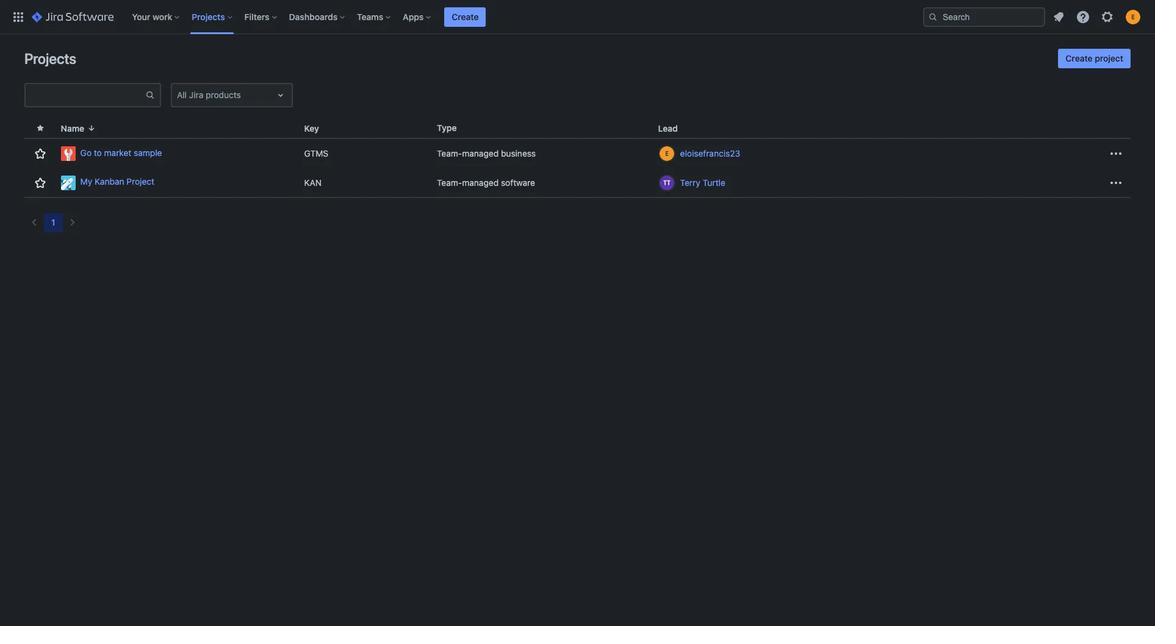 Task type: locate. For each thing, give the bounding box(es) containing it.
type
[[437, 123, 457, 133]]

1 more image from the top
[[1109, 146, 1124, 161]]

1
[[51, 217, 55, 228]]

1 vertical spatial create
[[1066, 53, 1093, 63]]

1 vertical spatial projects
[[24, 50, 76, 67]]

team- down team-managed business
[[437, 177, 462, 188]]

go to market sample
[[80, 148, 162, 158]]

managed for software
[[462, 177, 499, 188]]

projects
[[192, 11, 225, 22], [24, 50, 76, 67]]

team- for team-managed software
[[437, 177, 462, 188]]

projects down the "appswitcher icon"
[[24, 50, 76, 67]]

my kanban project link
[[61, 175, 295, 190]]

star go to market sample image
[[33, 146, 48, 161]]

terry
[[680, 177, 701, 188]]

key button
[[299, 121, 334, 135]]

team- for team-managed business
[[437, 148, 462, 159]]

turtle
[[703, 177, 726, 188]]

dashboards
[[289, 11, 338, 22]]

managed for business
[[462, 148, 499, 159]]

terry turtle
[[680, 177, 726, 188]]

team- down type
[[437, 148, 462, 159]]

0 vertical spatial managed
[[462, 148, 499, 159]]

search image
[[928, 12, 938, 22]]

1 vertical spatial team-
[[437, 177, 462, 188]]

2 team- from the top
[[437, 177, 462, 188]]

0 vertical spatial create
[[452, 11, 479, 22]]

2 more image from the top
[[1109, 175, 1124, 190]]

filters
[[245, 11, 270, 22]]

your profile and settings image
[[1126, 9, 1141, 24]]

open image
[[273, 88, 288, 103]]

create right apps dropdown button at the top of page
[[452, 11, 479, 22]]

managed down team-managed business
[[462, 177, 499, 188]]

0 horizontal spatial projects
[[24, 50, 76, 67]]

my kanban project
[[80, 177, 154, 187]]

create
[[452, 11, 479, 22], [1066, 53, 1093, 63]]

managed up the team-managed software
[[462, 148, 499, 159]]

1 managed from the top
[[462, 148, 499, 159]]

team-
[[437, 148, 462, 159], [437, 177, 462, 188]]

0 vertical spatial more image
[[1109, 146, 1124, 161]]

1 vertical spatial more image
[[1109, 175, 1124, 190]]

banner containing your work
[[0, 0, 1155, 34]]

next image
[[65, 215, 80, 230]]

jira
[[189, 90, 203, 100]]

jira software image
[[32, 9, 114, 24], [32, 9, 114, 24]]

banner
[[0, 0, 1155, 34]]

0 vertical spatial team-
[[437, 148, 462, 159]]

managed
[[462, 148, 499, 159], [462, 177, 499, 188]]

1 horizontal spatial projects
[[192, 11, 225, 22]]

create project
[[1066, 53, 1124, 63]]

projects button
[[188, 7, 237, 27]]

create left project
[[1066, 53, 1093, 63]]

team-managed software
[[437, 177, 535, 188]]

gtms
[[304, 148, 329, 159]]

primary element
[[7, 0, 924, 34]]

go to market sample link
[[61, 146, 295, 161]]

1 vertical spatial managed
[[462, 177, 499, 188]]

sample
[[134, 148, 162, 158]]

projects inside popup button
[[192, 11, 225, 22]]

lead button
[[654, 121, 693, 135]]

more image
[[1109, 146, 1124, 161], [1109, 175, 1124, 190]]

1 team- from the top
[[437, 148, 462, 159]]

apps button
[[399, 7, 436, 27]]

None text field
[[177, 89, 179, 101]]

name button
[[56, 121, 101, 135]]

create for create project
[[1066, 53, 1093, 63]]

your work
[[132, 11, 172, 22]]

0 vertical spatial projects
[[192, 11, 225, 22]]

teams
[[357, 11, 383, 22]]

1 horizontal spatial create
[[1066, 53, 1093, 63]]

None text field
[[26, 87, 145, 104]]

create inside 'button'
[[1066, 53, 1093, 63]]

more image for terry turtle
[[1109, 175, 1124, 190]]

projects right work at the left top
[[192, 11, 225, 22]]

create inside "button"
[[452, 11, 479, 22]]

teams button
[[354, 7, 396, 27]]

2 managed from the top
[[462, 177, 499, 188]]

0 horizontal spatial create
[[452, 11, 479, 22]]



Task type: describe. For each thing, give the bounding box(es) containing it.
project
[[1095, 53, 1124, 63]]

products
[[206, 90, 241, 100]]

eloisefrancis23 link
[[680, 148, 741, 160]]

notifications image
[[1052, 9, 1066, 24]]

more image for eloisefrancis23
[[1109, 146, 1124, 161]]

team-managed business
[[437, 148, 536, 159]]

all
[[177, 90, 187, 100]]

to
[[94, 148, 102, 158]]

appswitcher icon image
[[11, 9, 26, 24]]

previous image
[[27, 215, 42, 230]]

go
[[80, 148, 92, 158]]

filters button
[[241, 7, 282, 27]]

all jira products
[[177, 90, 241, 100]]

eloisefrancis23
[[680, 148, 741, 159]]

help image
[[1076, 9, 1091, 24]]

market
[[104, 148, 131, 158]]

key
[[304, 123, 319, 133]]

apps
[[403, 11, 424, 22]]

lead
[[658, 123, 678, 133]]

create project button
[[1059, 49, 1131, 68]]

project
[[127, 177, 154, 187]]

name
[[61, 123, 84, 133]]

settings image
[[1101, 9, 1115, 24]]

dashboards button
[[285, 7, 350, 27]]

kan
[[304, 177, 322, 188]]

Search field
[[924, 7, 1046, 27]]

create for create
[[452, 11, 479, 22]]

my
[[80, 177, 92, 187]]

work
[[153, 11, 172, 22]]

kanban
[[95, 177, 124, 187]]

business
[[501, 148, 536, 159]]

1 button
[[44, 213, 63, 233]]

create button
[[445, 7, 486, 27]]

your
[[132, 11, 150, 22]]

terry turtle link
[[680, 177, 726, 189]]

your work button
[[128, 7, 184, 27]]

star my kanban project image
[[33, 175, 48, 190]]

software
[[501, 177, 535, 188]]



Task type: vqa. For each thing, say whether or not it's contained in the screenshot.
the bottom More information icon
no



